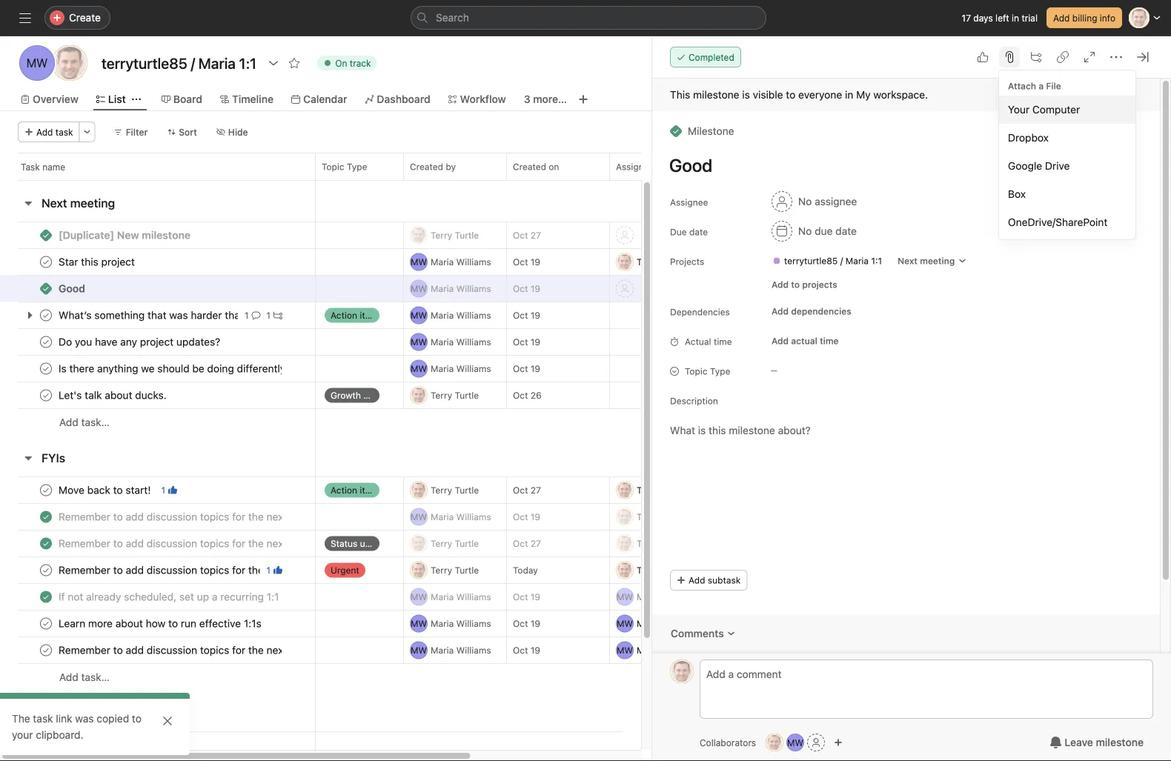 Task type: locate. For each thing, give the bounding box(es) containing it.
board
[[173, 93, 202, 105]]

4 completed image from the top
[[37, 615, 55, 633]]

completed milestone checkbox inside [duplicate] new milestone cell
[[40, 230, 52, 241]]

2 oct 19 from the top
[[513, 284, 541, 294]]

2 vertical spatial add task… button
[[59, 738, 110, 755]]

1 vertical spatial collapse task list for this section image
[[22, 452, 34, 464]]

2 vertical spatial to
[[132, 713, 142, 725]]

task inside the task link was copied to your clipboard.
[[33, 713, 53, 725]]

williams for creator for good cell
[[457, 284, 491, 294]]

maria inside creator for is there anything we should be doing differently? cell
[[431, 364, 454, 374]]

maria williams inside the creator for do you have any project updates? cell
[[431, 337, 491, 347]]

topic type
[[322, 162, 367, 172], [685, 366, 731, 377]]

1 vertical spatial task…
[[81, 672, 110, 684]]

maria williams
[[431, 257, 491, 267], [431, 284, 491, 294], [431, 310, 491, 321], [431, 337, 491, 347], [431, 364, 491, 374], [431, 512, 491, 523], [431, 592, 491, 603], [637, 592, 698, 603], [431, 619, 491, 629], [637, 619, 698, 629], [431, 646, 491, 656], [637, 646, 698, 656]]

to inside button
[[792, 280, 800, 290]]

1 19 from the top
[[531, 257, 541, 267]]

good cell
[[0, 275, 316, 303]]

completed image for learn more about how to run effective 1:1s 'text field'
[[37, 615, 55, 633]]

status update
[[331, 539, 389, 549]]

1 vertical spatial action item
[[331, 485, 378, 496]]

mw inside creator for star this project cell
[[411, 257, 427, 267]]

completed image for remember to add discussion topics for the next meeting text box related to tt
[[37, 562, 55, 580]]

action inside "header fyis" tree grid
[[331, 485, 357, 496]]

growth conversation
[[331, 391, 417, 401]]

1 vertical spatial tt button
[[766, 734, 784, 752]]

sort button
[[160, 122, 204, 142]]

9 oct from the top
[[513, 512, 528, 523]]

1 oct 27 from the top
[[513, 230, 541, 241]]

maria
[[846, 256, 869, 266], [431, 257, 454, 267], [431, 284, 454, 294], [431, 310, 454, 321], [431, 337, 454, 347], [431, 364, 454, 374], [431, 512, 454, 523], [431, 592, 454, 603], [637, 592, 660, 603], [431, 619, 454, 629], [637, 619, 660, 629], [431, 646, 454, 656], [637, 646, 660, 656]]

computer
[[1033, 103, 1081, 116]]

0 horizontal spatial in
[[846, 89, 854, 101]]

Completed checkbox
[[37, 307, 55, 325], [37, 387, 55, 405], [37, 508, 55, 526], [37, 562, 55, 580], [37, 642, 55, 660]]

1 vertical spatial meeting
[[921, 256, 956, 266]]

topic inside row
[[322, 162, 345, 172]]

to inside the task link was copied to your clipboard.
[[132, 713, 142, 725]]

status update button
[[316, 531, 403, 557]]

3 completed checkbox from the top
[[37, 508, 55, 526]]

1 vertical spatial no
[[799, 225, 812, 237]]

2 add task… row from the top
[[0, 664, 871, 691]]

terryturtle85
[[785, 256, 838, 266]]

0 vertical spatial oct 27
[[513, 230, 541, 241]]

milestone left is
[[694, 89, 740, 101]]

0 horizontal spatial —
[[325, 284, 331, 293]]

task… inside "header fyis" tree grid
[[81, 672, 110, 684]]

1 action item from the top
[[331, 310, 378, 321]]

in right the left
[[1012, 13, 1020, 23]]

add to projects
[[772, 280, 838, 290]]

expand subtask list for the task what's something that was harder than expected? image
[[24, 310, 36, 322]]

close image
[[162, 716, 174, 728]]

workflow link
[[448, 91, 506, 108]]

oct for creator for good cell
[[513, 284, 528, 294]]

meeting inside next meeting button
[[70, 196, 115, 210]]

add task… row
[[0, 409, 871, 436], [0, 664, 871, 691], [0, 732, 871, 760]]

row containing status update
[[0, 530, 871, 558]]

creator for learn more about how to run effective 1:1s cell
[[403, 610, 507, 638]]

completed checkbox for if not already scheduled, set up a recurring 1:1 meeting in your calendar text box
[[37, 589, 55, 606]]

no inside 'dropdown button'
[[799, 225, 812, 237]]

2 created from the left
[[513, 162, 547, 172]]

maria williams for creator for is there anything we should be doing differently? cell
[[431, 364, 491, 374]]

action down — popup button
[[331, 310, 357, 321]]

maria for the creator for learn more about how to run effective 1:1s cell
[[431, 619, 454, 629]]

2 add task… button from the top
[[59, 670, 110, 686]]

What's something that was harder than expected? text field
[[56, 308, 239, 323]]

oct 27
[[513, 230, 541, 241], [513, 485, 541, 496], [513, 539, 541, 549]]

milestone inside button
[[1097, 737, 1144, 749]]

0 vertical spatial assignee
[[616, 162, 655, 172]]

19
[[531, 257, 541, 267], [531, 284, 541, 294], [531, 310, 541, 321], [531, 337, 541, 347], [531, 364, 541, 374], [531, 512, 541, 523], [531, 592, 541, 603], [531, 619, 541, 629], [531, 646, 541, 656]]

2 item from the top
[[360, 485, 378, 496]]

tab actions image
[[132, 95, 141, 104]]

2 completed image from the top
[[37, 307, 55, 325]]

— inside dropdown button
[[771, 366, 778, 375]]

remember to add discussion topics for the next meeting cell for 2nd completed checkbox from the bottom of the page creator for remember to add discussion topics for the next meeting cell
[[0, 557, 316, 584]]

2 oct 27 from the top
[[513, 485, 541, 496]]

remember to add discussion topics for the next meeting text field down learn more about how to run effective 1:1s 'text field'
[[56, 643, 283, 658]]

— button
[[765, 360, 854, 381]]

oct 27 inside header next meeting tree grid
[[513, 230, 541, 241]]

maria inside the creator for do you have any project updates? cell
[[431, 337, 454, 347]]

0 horizontal spatial next
[[42, 196, 67, 210]]

action item up status update dropdown button
[[331, 485, 378, 496]]

1 button right "move back to start!" text box
[[158, 483, 180, 498]]

1 vertical spatial remember to add discussion topics for the next meeting text field
[[56, 563, 261, 578]]

0 vertical spatial action item
[[331, 310, 378, 321]]

5 completed checkbox from the top
[[37, 642, 55, 660]]

add up repeats image
[[772, 280, 789, 290]]

task… for next meeting
[[81, 416, 110, 429]]

created on
[[513, 162, 560, 172]]

1 vertical spatial topic type
[[685, 366, 731, 377]]

maria inside creator for if not already scheduled, set up a recurring 1:1 meeting in your calendar cell
[[431, 592, 454, 603]]

remember to add discussion topics for the next meeting cell for second creator for remember to add discussion topics for the next meeting cell
[[0, 530, 316, 558]]

completed image inside is there anything we should be doing differently? cell
[[37, 360, 55, 378]]

13 oct from the top
[[513, 646, 528, 656]]

completed milestone image
[[40, 283, 52, 295]]

1 comment image
[[252, 311, 261, 320]]

1 vertical spatial oct 27
[[513, 485, 541, 496]]

the task link was copied to your clipboard.
[[12, 713, 142, 742]]

2 action from the top
[[331, 485, 357, 496]]

remember to add discussion topics for the next meeting cell down learn more about how to run effective 1:1s 'text field'
[[0, 637, 316, 665]]

1 vertical spatial next meeting
[[898, 256, 956, 266]]

3 completed image from the top
[[37, 589, 55, 606]]

williams for creator for what's something that was harder than expected? cell
[[457, 310, 491, 321]]

1 vertical spatial remember to add discussion topics for the next meeting text field
[[56, 643, 283, 658]]

0 horizontal spatial topic
[[322, 162, 345, 172]]

1 27 from the top
[[531, 230, 541, 241]]

2 vertical spatial 27
[[531, 539, 541, 549]]

no for no assignee
[[799, 195, 812, 208]]

turtle inside creator for [duplicate] new milestone cell
[[455, 230, 479, 241]]

williams inside creator for what's something that was harder than expected? cell
[[457, 310, 491, 321]]

no due date
[[799, 225, 857, 237]]

1 vertical spatial next
[[898, 256, 918, 266]]

task for add
[[56, 127, 73, 137]]

williams for the creator for learn more about how to run effective 1:1s cell
[[457, 619, 491, 629]]

a
[[1039, 81, 1044, 91]]

add task… row for next meeting
[[0, 409, 871, 436]]

maria williams for the creator for learn more about how to run effective 1:1s cell
[[431, 619, 491, 629]]

maria for creator for star this project cell
[[431, 257, 454, 267]]

google
[[1009, 160, 1043, 172]]

11 oct from the top
[[513, 592, 528, 603]]

collapse task list for this section image down task at the top left
[[22, 197, 34, 209]]

3 more…
[[524, 93, 567, 105]]

star this project cell
[[0, 248, 316, 276]]

3 creator for remember to add discussion topics for the next meeting cell from the top
[[403, 557, 507, 584]]

add task…
[[59, 416, 110, 429], [59, 672, 110, 684], [59, 740, 110, 752]]

0 vertical spatial to
[[786, 89, 796, 101]]

1 oct from the top
[[513, 230, 528, 241]]

19 for creator for is there anything we should be doing differently? cell
[[531, 364, 541, 374]]

next meeting button
[[892, 251, 974, 271]]

completed milestone image
[[40, 230, 52, 241]]

remember to add discussion topics for the next meeting text field for tt
[[56, 537, 283, 551]]

0 horizontal spatial date
[[690, 227, 708, 237]]

0 vertical spatial 1
[[161, 485, 165, 496]]

completed milestone checkbox left good text box
[[40, 283, 52, 295]]

more…
[[533, 93, 567, 105]]

12 oct from the top
[[513, 619, 528, 629]]

to left the projects
[[792, 280, 800, 290]]

attach
[[1009, 81, 1037, 91]]

0 horizontal spatial type
[[347, 162, 367, 172]]

8 oct 19 from the top
[[513, 619, 541, 629]]

created for created on
[[513, 162, 547, 172]]

— for — popup button
[[325, 284, 331, 293]]

2 vertical spatial add task…
[[59, 740, 110, 752]]

1 creator for remember to add discussion topics for the next meeting cell from the top
[[403, 504, 507, 531]]

1 subtask image
[[274, 311, 283, 320]]

your computer menu item
[[1000, 96, 1136, 124]]

timeline
[[232, 93, 274, 105]]

0 vertical spatial remember to add discussion topics for the next meeting text field
[[56, 510, 283, 525]]

2 completed checkbox from the top
[[37, 333, 55, 351]]

oct for creator for if not already scheduled, set up a recurring 1:1 meeting in your calendar cell
[[513, 592, 528, 603]]

to right copied
[[132, 713, 142, 725]]

add task… button
[[59, 415, 110, 431], [59, 670, 110, 686], [59, 738, 110, 755]]

maria williams inside creator for what's something that was harder than expected? cell
[[431, 310, 491, 321]]

add left actual
[[772, 336, 789, 346]]

0 vertical spatial add task… button
[[59, 415, 110, 431]]

1
[[161, 485, 165, 496], [267, 566, 271, 576]]

topic down calendar
[[322, 162, 345, 172]]

4 completed image from the top
[[37, 482, 55, 500]]

maria for creator for if not already scheduled, set up a recurring 1:1 meeting in your calendar cell
[[431, 592, 454, 603]]

meeting inside next meeting dropdown button
[[921, 256, 956, 266]]

visible
[[753, 89, 784, 101]]

2 19 from the top
[[531, 284, 541, 294]]

If not already scheduled, set up a recurring 1:1 meeting in your calendar text field
[[56, 590, 283, 605]]

williams for creator for if not already scheduled, set up a recurring 1:1 meeting in your calendar cell
[[457, 592, 491, 603]]

1 horizontal spatial created
[[513, 162, 547, 172]]

5 19 from the top
[[531, 364, 541, 374]]

0 vertical spatial 27
[[531, 230, 541, 241]]

maria williams for creator for what's something that was harder than expected? cell
[[431, 310, 491, 321]]

completed image inside move back to start! cell
[[37, 482, 55, 500]]

1 remember to add discussion topics for the next meeting cell from the top
[[0, 504, 316, 531]]

dashboard
[[377, 93, 431, 105]]

next right 1:1
[[898, 256, 918, 266]]

completed milestone checkbox for tt
[[40, 230, 52, 241]]

to right visible
[[786, 89, 796, 101]]

1 horizontal spatial next meeting
[[898, 256, 956, 266]]

27 inside header next meeting tree grid
[[531, 230, 541, 241]]

next up completed milestone icon
[[42, 196, 67, 210]]

0 likes. click to like this task image
[[978, 51, 989, 63]]

1 horizontal spatial tt button
[[766, 734, 784, 752]]

mw inside creator for what's something that was harder than expected? cell
[[411, 310, 427, 321]]

add task… button down was at the left bottom of the page
[[59, 738, 110, 755]]

meeting left remove task from terryturtle85 / maria 1:1 element
[[921, 256, 956, 266]]

add or remove collaborators image
[[835, 739, 843, 748]]

3 oct from the top
[[513, 284, 528, 294]]

filter button
[[107, 122, 154, 142]]

remember to add discussion topics for the next meeting text field up if not already scheduled, set up a recurring 1:1 meeting in your calendar text box
[[56, 537, 283, 551]]

maria williams inside the creator for learn more about how to run effective 1:1s cell
[[431, 619, 491, 629]]

1 button left urgent
[[264, 563, 286, 578]]

oct 19 for the creator for learn more about how to run effective 1:1s cell
[[513, 619, 541, 629]]

task… for fyis
[[81, 672, 110, 684]]

0 horizontal spatial tt button
[[671, 660, 694, 684]]

remember to add discussion topics for the next meeting cell containing 1
[[0, 557, 316, 584]]

2 vertical spatial add task… row
[[0, 732, 871, 760]]

task inside button
[[56, 127, 73, 137]]

add inside header next meeting tree grid
[[59, 416, 78, 429]]

1 vertical spatial to
[[792, 280, 800, 290]]

1 created from the left
[[410, 162, 444, 172]]

creator for remember to add discussion topics for the next meeting cell
[[403, 504, 507, 531], [403, 530, 507, 558], [403, 557, 507, 584], [403, 637, 507, 665]]

creator for move back to start! cell
[[403, 477, 507, 504]]

hide
[[228, 127, 248, 137]]

topics
[[92, 706, 126, 721]]

let's talk about ducks. cell
[[0, 382, 316, 409]]

3 remember to add discussion topics for the next meeting cell from the top
[[0, 557, 316, 584]]

0 vertical spatial topic type
[[322, 162, 367, 172]]

Completed milestone checkbox
[[40, 230, 52, 241], [40, 283, 52, 295]]

1 horizontal spatial type
[[710, 366, 731, 377]]

maria inside the creator for learn more about how to run effective 1:1s cell
[[431, 619, 454, 629]]

0 vertical spatial action item button
[[316, 302, 403, 329]]

maria williams inside creator for good cell
[[431, 284, 491, 294]]

4 19 from the top
[[531, 337, 541, 347]]

27 for next meeting
[[531, 230, 541, 241]]

add task… row for fyis
[[0, 664, 871, 691]]

Do you have any project updates? text field
[[56, 335, 225, 350]]

4 creator for remember to add discussion topics for the next meeting cell from the top
[[403, 637, 507, 665]]

oct for creator for remember to add discussion topics for the next meeting cell associated with 1st completed checkbox from the bottom of the page
[[513, 646, 528, 656]]

williams inside creator for is there anything we should be doing differently? cell
[[457, 364, 491, 374]]

3 add task… row from the top
[[0, 732, 871, 760]]

Learn more about how to run effective 1:1s text field
[[56, 617, 266, 632]]

Star this project text field
[[56, 255, 139, 270]]

add task… for next meeting
[[59, 416, 110, 429]]

0 horizontal spatial time
[[714, 337, 733, 347]]

1 add task… button from the top
[[59, 415, 110, 431]]

1 vertical spatial add task…
[[59, 672, 110, 684]]

None text field
[[98, 50, 260, 76]]

mw inside the creator for learn more about how to run effective 1:1s cell
[[411, 619, 427, 629]]

williams inside the creator for do you have any project updates? cell
[[457, 337, 491, 347]]

6 completed checkbox from the top
[[37, 589, 55, 606]]

in inside good dialog
[[846, 89, 854, 101]]

completed checkbox for tt's remember to add discussion topics for the next meeting text field
[[37, 535, 55, 553]]

1 vertical spatial add task… button
[[59, 670, 110, 686]]

drive
[[1046, 160, 1071, 172]]

7 oct 19 from the top
[[513, 592, 541, 603]]

maria inside creator for what's something that was harder than expected? cell
[[431, 310, 454, 321]]

item up update
[[360, 485, 378, 496]]

1 no from the top
[[799, 195, 812, 208]]

creator for let's talk about ducks. cell
[[403, 382, 507, 409]]

add dependencies button
[[765, 301, 859, 322]]

completed image inside the if not already scheduled, set up a recurring 1:1 meeting in your calendar cell
[[37, 589, 55, 606]]

2 27 from the top
[[531, 485, 541, 496]]

to
[[786, 89, 796, 101], [792, 280, 800, 290], [132, 713, 142, 725]]

tt
[[62, 56, 77, 70], [413, 230, 425, 241], [620, 257, 631, 267], [413, 391, 425, 401], [413, 485, 425, 496], [620, 485, 631, 496], [620, 512, 631, 523], [413, 539, 425, 549], [620, 539, 631, 549], [413, 566, 425, 576], [620, 566, 631, 576], [677, 667, 688, 677], [770, 738, 781, 748]]

created left by
[[410, 162, 444, 172]]

completed checkbox inside do you have any project updates? 'cell'
[[37, 333, 55, 351]]

add task… button up previous topics
[[59, 670, 110, 686]]

add subtask
[[689, 576, 741, 586]]

0 horizontal spatial 1 button
[[158, 483, 180, 498]]

1 button inside move back to start! cell
[[158, 483, 180, 498]]

completed image for mw's remember to add discussion topics for the next meeting text box
[[37, 508, 55, 526]]

topic type down calendar
[[322, 162, 367, 172]]

dropbox
[[1009, 132, 1049, 144]]

1 vertical spatial topic
[[685, 366, 708, 377]]

1 vertical spatial in
[[846, 89, 854, 101]]

0 vertical spatial 1 button
[[158, 483, 180, 498]]

no left due
[[799, 225, 812, 237]]

terry inside creator for [duplicate] new milestone cell
[[431, 230, 453, 241]]

tt inside creator for let's talk about ducks. cell
[[413, 391, 425, 401]]

1 horizontal spatial next
[[898, 256, 918, 266]]

terry inside creator for move back to start! cell
[[431, 485, 453, 496]]

0 vertical spatial completed milestone checkbox
[[40, 230, 52, 241]]

3 19 from the top
[[531, 310, 541, 321]]

remember to add discussion topics for the next meeting cell up the if not already scheduled, set up a recurring 1:1 meeting in your calendar cell
[[0, 530, 316, 558]]

0 horizontal spatial task
[[33, 713, 53, 725]]

1 vertical spatial add task… row
[[0, 664, 871, 691]]

williams for creator for remember to add discussion topics for the next meeting cell associated with 1st completed checkbox from the bottom of the page
[[457, 646, 491, 656]]

3 completed checkbox from the top
[[37, 360, 55, 378]]

1 button
[[158, 483, 180, 498], [264, 563, 286, 578]]

no left the 'assignee'
[[799, 195, 812, 208]]

0 vertical spatial type
[[347, 162, 367, 172]]

main content
[[653, 79, 1161, 734]]

main content inside good dialog
[[653, 79, 1161, 734]]

next meeting right 1:1
[[898, 256, 956, 266]]

0 vertical spatial task…
[[81, 416, 110, 429]]

oct 19 for creator for good cell
[[513, 284, 541, 294]]

previous
[[42, 706, 89, 721]]

oct 27 down created on
[[513, 230, 541, 241]]

tt button left mw button
[[766, 734, 784, 752]]

1 oct 19 from the top
[[513, 257, 541, 267]]

creator for remember to add discussion topics for the next meeting cell for 1st completed checkbox from the bottom of the page
[[403, 637, 507, 665]]

oct for creator for let's talk about ducks. cell
[[513, 391, 528, 401]]

box
[[1009, 188, 1027, 200]]

oct 27 right creator for move back to start! cell
[[513, 485, 541, 496]]

remember to add discussion topics for the next meeting text field down move back to start! cell
[[56, 510, 283, 525]]

add task… up previous topics
[[59, 672, 110, 684]]

0 vertical spatial meeting
[[70, 196, 115, 210]]

2 oct from the top
[[513, 257, 528, 267]]

0 vertical spatial add task… row
[[0, 409, 871, 436]]

williams for creator for remember to add discussion topics for the next meeting cell for 3rd completed checkbox from the bottom
[[457, 512, 491, 523]]

1 vertical spatial —
[[771, 366, 778, 375]]

completed image inside the "let's talk about ducks." cell
[[37, 387, 55, 405]]

task… down let's talk about ducks. text field
[[81, 416, 110, 429]]

— button
[[316, 276, 403, 302]]

0 horizontal spatial milestone
[[694, 89, 740, 101]]

1 horizontal spatial topic
[[685, 366, 708, 377]]

completed milestone checkbox down next meeting button
[[40, 230, 52, 241]]

1 completed image from the top
[[37, 253, 55, 271]]

task left the link
[[33, 713, 53, 725]]

tt button down comments in the right bottom of the page
[[671, 660, 694, 684]]

0 vertical spatial milestone
[[694, 89, 740, 101]]

1 task… from the top
[[81, 416, 110, 429]]

1 remember to add discussion topics for the next meeting text field from the top
[[56, 537, 283, 551]]

milestone right 'leave'
[[1097, 737, 1144, 749]]

google drive
[[1009, 160, 1071, 172]]

collaborators
[[700, 738, 757, 748]]

1 vertical spatial 1
[[267, 566, 271, 576]]

completed checkbox for learn more about how to run effective 1:1s 'text field'
[[37, 615, 55, 633]]

task… up previous topics button
[[81, 672, 110, 684]]

in left my
[[846, 89, 854, 101]]

terry turtle
[[431, 230, 479, 241], [637, 257, 685, 267], [431, 391, 479, 401], [431, 485, 479, 496], [637, 485, 685, 496], [637, 512, 685, 523], [431, 539, 479, 549], [637, 539, 685, 549], [431, 566, 479, 576], [637, 566, 685, 576]]

maria for creator for good cell
[[431, 284, 454, 294]]

6 completed image from the top
[[37, 535, 55, 553]]

0 vertical spatial item
[[360, 310, 378, 321]]

add task… button inside "header fyis" tree grid
[[59, 670, 110, 686]]

item inside header next meeting tree grid
[[360, 310, 378, 321]]

0 vertical spatial task
[[56, 127, 73, 137]]

6 19 from the top
[[531, 512, 541, 523]]

0 vertical spatial collapse task list for this section image
[[22, 197, 34, 209]]

creator for do you have any project updates? cell
[[403, 329, 507, 356]]

repeats image
[[772, 310, 784, 322]]

1 vertical spatial item
[[360, 485, 378, 496]]

1 vertical spatial action item button
[[316, 477, 403, 504]]

0 horizontal spatial topic type
[[322, 162, 367, 172]]

19 inside row
[[531, 310, 541, 321]]

next meeting
[[42, 196, 115, 210], [898, 256, 956, 266]]

add to projects button
[[765, 274, 845, 295]]

maria williams for creator for remember to add discussion topics for the next meeting cell associated with 1st completed checkbox from the bottom of the page
[[431, 646, 491, 656]]

Completed checkbox
[[37, 253, 55, 271], [37, 333, 55, 351], [37, 360, 55, 378], [37, 482, 55, 500], [37, 535, 55, 553], [37, 589, 55, 606], [37, 615, 55, 633]]

5 oct from the top
[[513, 337, 528, 347]]

1 collapse task list for this section image from the top
[[22, 197, 34, 209]]

task left more actions image
[[56, 127, 73, 137]]

— inside popup button
[[325, 284, 331, 293]]

maria for creator for what's something that was harder than expected? cell
[[431, 310, 454, 321]]

creator for good cell
[[403, 275, 507, 303]]

remember to add discussion topics for the next meeting cell down "move back to start!" text box
[[0, 504, 316, 531]]

next
[[42, 196, 67, 210], [898, 256, 918, 266]]

completed image for "move back to start!" text box
[[37, 482, 55, 500]]

meeting
[[70, 196, 115, 210], [921, 256, 956, 266]]

meeting up [duplicate] new milestone text field
[[70, 196, 115, 210]]

2 completed milestone checkbox from the top
[[40, 283, 52, 295]]

1 horizontal spatial 1 button
[[264, 563, 286, 578]]

maria inside creator for good cell
[[431, 284, 454, 294]]

assignee inside good dialog
[[671, 197, 709, 208]]

1 completed image from the top
[[37, 333, 55, 351]]

milestone inside "main content"
[[694, 89, 740, 101]]

2 add task… from the top
[[59, 672, 110, 684]]

1 item from the top
[[360, 310, 378, 321]]

7 completed image from the top
[[37, 562, 55, 580]]

completed checkbox inside remember to add discussion topics for the next meeting cell
[[37, 535, 55, 553]]

1 button for action item
[[158, 483, 180, 498]]

maria williams inside creator for star this project cell
[[431, 257, 491, 267]]

1 vertical spatial milestone
[[1097, 737, 1144, 749]]

2 action item from the top
[[331, 485, 378, 496]]

completed checkbox for star this project text box
[[37, 253, 55, 271]]

row
[[0, 153, 871, 180], [18, 179, 852, 181], [0, 222, 871, 249], [0, 248, 871, 276], [0, 275, 871, 303], [0, 302, 871, 329], [0, 329, 871, 356], [0, 355, 871, 383], [0, 382, 871, 409], [0, 477, 871, 504], [0, 504, 871, 531], [0, 530, 871, 558], [0, 557, 871, 584], [0, 584, 871, 611], [0, 610, 871, 638], [0, 637, 871, 665]]

5 completed checkbox from the top
[[37, 535, 55, 553]]

1 completed checkbox from the top
[[37, 253, 55, 271]]

add task… button down let's talk about ducks. text field
[[59, 415, 110, 431]]

1 horizontal spatial topic type
[[685, 366, 731, 377]]

time inside "dropdown button"
[[820, 336, 839, 346]]

0 vertical spatial —
[[325, 284, 331, 293]]

oct 19 for creator for if not already scheduled, set up a recurring 1:1 meeting in your calendar cell
[[513, 592, 541, 603]]

completed image inside do you have any project updates? 'cell'
[[37, 333, 55, 351]]

6 oct from the top
[[513, 364, 528, 374]]

filter
[[126, 127, 148, 137]]

add subtask image
[[1031, 51, 1043, 63]]

19 for creator for if not already scheduled, set up a recurring 1:1 meeting in your calendar cell
[[531, 592, 541, 603]]

0 horizontal spatial meeting
[[70, 196, 115, 210]]

terry inside creator for let's talk about ducks. cell
[[431, 391, 453, 401]]

terry turtle inside creator for move back to start! cell
[[431, 485, 479, 496]]

billing
[[1073, 13, 1098, 23]]

next meeting inside dropdown button
[[898, 256, 956, 266]]

completed image inside learn more about how to run effective 1:1s cell
[[37, 615, 55, 633]]

date
[[836, 225, 857, 237], [690, 227, 708, 237]]

oct 27 up today
[[513, 539, 541, 549]]

1 remember to add discussion topics for the next meeting text field from the top
[[56, 510, 283, 525]]

completed image for let's talk about ducks. text field
[[37, 387, 55, 405]]

add task… button inside header next meeting tree grid
[[59, 415, 110, 431]]

3 task… from the top
[[81, 740, 110, 752]]

1 vertical spatial type
[[710, 366, 731, 377]]

3 oct 27 from the top
[[513, 539, 541, 549]]

created for created by
[[410, 162, 444, 172]]

completed checkbox inside the if not already scheduled, set up a recurring 1:1 meeting in your calendar cell
[[37, 589, 55, 606]]

oct for second creator for remember to add discussion topics for the next meeting cell
[[513, 539, 528, 549]]

add task… down was at the left bottom of the page
[[59, 740, 110, 752]]

2 vertical spatial task…
[[81, 740, 110, 752]]

1 button inside remember to add discussion topics for the next meeting cell
[[264, 563, 286, 578]]

1 horizontal spatial milestone
[[1097, 737, 1144, 749]]

williams for the creator for do you have any project updates? cell in the left of the page
[[457, 337, 491, 347]]

was
[[75, 713, 94, 725]]

completed image
[[37, 253, 55, 271], [37, 307, 55, 325], [37, 589, 55, 606], [37, 615, 55, 633]]

1 add task… row from the top
[[0, 409, 871, 436]]

10 oct from the top
[[513, 539, 528, 549]]

1 add task… from the top
[[59, 416, 110, 429]]

6 oct 19 from the top
[[513, 512, 541, 523]]

7 oct from the top
[[513, 391, 528, 401]]

trial
[[1022, 13, 1038, 23]]

oct 19 for creator for star this project cell
[[513, 257, 541, 267]]

4 completed checkbox from the top
[[37, 482, 55, 500]]

completed checkbox inside the "let's talk about ducks." cell
[[37, 387, 55, 405]]

1 action from the top
[[331, 310, 357, 321]]

0 horizontal spatial assignee
[[616, 162, 655, 172]]

2 action item button from the top
[[316, 477, 403, 504]]

add task… inside header next meeting tree grid
[[59, 416, 110, 429]]

completed image inside star this project cell
[[37, 253, 55, 271]]

1 vertical spatial assignee
[[671, 197, 709, 208]]

topic type down actual time
[[685, 366, 731, 377]]

add task… inside "header fyis" tree grid
[[59, 672, 110, 684]]

task… down was at the left bottom of the page
[[81, 740, 110, 752]]

repeats image
[[751, 645, 763, 657]]

3 completed image from the top
[[37, 387, 55, 405]]

collapse task list for this section image left fyis
[[22, 452, 34, 464]]

1 vertical spatial completed milestone checkbox
[[40, 283, 52, 295]]

2 task… from the top
[[81, 672, 110, 684]]

add task… down let's talk about ducks. text field
[[59, 416, 110, 429]]

left
[[996, 13, 1010, 23]]

remember to add discussion topics for the next meeting text field for tt
[[56, 563, 261, 578]]

1 horizontal spatial meeting
[[921, 256, 956, 266]]

add up previous
[[59, 672, 78, 684]]

1 horizontal spatial task
[[56, 127, 73, 137]]

19 for creator for remember to add discussion topics for the next meeting cell associated with 1st completed checkbox from the bottom of the page
[[531, 646, 541, 656]]

1 inside move back to start! cell
[[161, 485, 165, 496]]

0 horizontal spatial created
[[410, 162, 444, 172]]

tt inside creator for [duplicate] new milestone cell
[[413, 230, 425, 241]]

0 vertical spatial tt button
[[671, 660, 694, 684]]

completed checkbox inside learn more about how to run effective 1:1s cell
[[37, 615, 55, 633]]

add down the link
[[59, 740, 78, 752]]

milestone for this
[[694, 89, 740, 101]]

remember to add discussion topics for the next meeting text field up the if not already scheduled, set up a recurring 1:1 meeting in your calendar cell
[[56, 563, 261, 578]]

8 oct from the top
[[513, 485, 528, 496]]

1 horizontal spatial 1
[[267, 566, 271, 576]]

terry turtle inside creator for let's talk about ducks. cell
[[431, 391, 479, 401]]

close details image
[[1138, 51, 1150, 63]]

1 completed checkbox from the top
[[37, 307, 55, 325]]

next meeting down name
[[42, 196, 115, 210]]

add billing info button
[[1047, 7, 1123, 28]]

1 vertical spatial action
[[331, 485, 357, 496]]

1 vertical spatial 27
[[531, 485, 541, 496]]

add task button
[[18, 122, 80, 142]]

0 vertical spatial topic
[[322, 162, 345, 172]]

no inside dropdown button
[[799, 195, 812, 208]]

workspace.
[[874, 89, 929, 101]]

maria williams for creator for star this project cell
[[431, 257, 491, 267]]

action up status
[[331, 485, 357, 496]]

if not already scheduled, set up a recurring 1:1 meeting in your calendar cell
[[0, 584, 316, 611]]

2 remember to add discussion topics for the next meeting cell from the top
[[0, 530, 316, 558]]

1 horizontal spatial in
[[1012, 13, 1020, 23]]

add down overview "link"
[[36, 127, 53, 137]]

2 collapse task list for this section image from the top
[[22, 452, 34, 464]]

action
[[331, 310, 357, 321], [331, 485, 357, 496]]

maria inside creator for star this project cell
[[431, 257, 454, 267]]

terry
[[431, 230, 453, 241], [637, 257, 659, 267], [431, 391, 453, 401], [431, 485, 453, 496], [637, 485, 659, 496], [637, 512, 659, 523], [431, 539, 453, 549], [637, 539, 659, 549], [431, 566, 453, 576], [637, 566, 659, 576]]

9 19 from the top
[[531, 646, 541, 656]]

remember to add discussion topics for the next meeting cell
[[0, 504, 316, 531], [0, 530, 316, 558], [0, 557, 316, 584], [0, 637, 316, 665]]

on
[[335, 58, 347, 68]]

tt inside creator for move back to start! cell
[[413, 485, 425, 496]]

oct 26
[[513, 391, 542, 401]]

created left on
[[513, 162, 547, 172]]

2 completed checkbox from the top
[[37, 387, 55, 405]]

remember to add discussion topics for the next meeting cell for creator for remember to add discussion topics for the next meeting cell for 3rd completed checkbox from the bottom
[[0, 504, 316, 531]]

row containing growth conversation
[[0, 382, 871, 409]]

2 remember to add discussion topics for the next meeting text field from the top
[[56, 643, 283, 658]]

completed image
[[37, 333, 55, 351], [37, 360, 55, 378], [37, 387, 55, 405], [37, 482, 55, 500], [37, 508, 55, 526], [37, 535, 55, 553], [37, 562, 55, 580], [37, 642, 55, 660]]

5 completed image from the top
[[37, 508, 55, 526]]

topic type inside good dialog
[[685, 366, 731, 377]]

0 vertical spatial next meeting
[[42, 196, 115, 210]]

williams inside creator for good cell
[[457, 284, 491, 294]]

remember to add discussion topics for the next meeting cell up if not already scheduled, set up a recurring 1:1 meeting in your calendar text box
[[0, 557, 316, 584]]

overview link
[[21, 91, 78, 108]]

action item inside "header fyis" tree grid
[[331, 485, 378, 496]]

update
[[360, 539, 389, 549]]

1 horizontal spatial —
[[771, 366, 778, 375]]

add up fyis
[[59, 416, 78, 429]]

9 oct 19 from the top
[[513, 646, 541, 656]]

2 completed image from the top
[[37, 360, 55, 378]]

good dialog
[[653, 36, 1172, 762]]

Remember to add discussion topics for the next meeting text field
[[56, 537, 283, 551], [56, 643, 283, 658]]

time
[[820, 336, 839, 346], [714, 337, 733, 347]]

1 horizontal spatial assignee
[[671, 197, 709, 208]]

add tab image
[[578, 93, 590, 105]]

3 oct 19 from the top
[[513, 310, 541, 321]]

8 19 from the top
[[531, 619, 541, 629]]

maria williams inside creator for if not already scheduled, set up a recurring 1:1 meeting in your calendar cell
[[431, 592, 491, 603]]

7 completed checkbox from the top
[[37, 615, 55, 633]]

5 oct 19 from the top
[[513, 364, 541, 374]]

completed image for if not already scheduled, set up a recurring 1:1 meeting in your calendar text box
[[37, 589, 55, 606]]

Remember to add discussion topics for the next meeting text field
[[56, 510, 283, 525], [56, 563, 261, 578]]

main content containing this milestone is visible to everyone in my workspace.
[[653, 79, 1161, 734]]

completed checkbox inside is there anything we should be doing differently? cell
[[37, 360, 55, 378]]

2 remember to add discussion topics for the next meeting text field from the top
[[56, 563, 261, 578]]

0 vertical spatial add task…
[[59, 416, 110, 429]]

1 inside remember to add discussion topics for the next meeting cell
[[267, 566, 271, 576]]

27 for fyis
[[531, 485, 541, 496]]

1 completed milestone checkbox from the top
[[40, 230, 52, 241]]

0 vertical spatial next
[[42, 196, 67, 210]]

item down — popup button
[[360, 310, 378, 321]]

action item down — popup button
[[331, 310, 378, 321]]

completed milestone checkbox inside good cell
[[40, 283, 52, 295]]

dependencies
[[792, 306, 852, 317]]

0 vertical spatial no
[[799, 195, 812, 208]]

turtle
[[455, 230, 479, 241], [661, 257, 685, 267], [455, 391, 479, 401], [455, 485, 479, 496], [661, 485, 685, 496], [661, 512, 685, 523], [455, 539, 479, 549], [661, 539, 685, 549], [455, 566, 479, 576], [661, 566, 685, 576]]

topic down actual
[[685, 366, 708, 377]]

4 remember to add discussion topics for the next meeting cell from the top
[[0, 637, 316, 665]]

task…
[[81, 416, 110, 429], [81, 672, 110, 684], [81, 740, 110, 752]]

19 for the creator for learn more about how to run effective 1:1s cell
[[531, 619, 541, 629]]

completed checkbox inside move back to start! cell
[[37, 482, 55, 500]]

4 oct 19 from the top
[[513, 337, 541, 347]]

1 vertical spatial 1 button
[[264, 563, 286, 578]]

link
[[56, 713, 72, 725]]

0 horizontal spatial 1
[[161, 485, 165, 496]]

onedrive/sharepoint
[[1009, 216, 1108, 228]]

[Duplicate] New milestone text field
[[56, 228, 195, 243]]

calendar
[[303, 93, 347, 105]]

2 vertical spatial oct 27
[[513, 539, 541, 549]]

1 horizontal spatial date
[[836, 225, 857, 237]]

collapse task list for this section image
[[22, 708, 34, 719]]

add inside button
[[772, 280, 789, 290]]

2 no from the top
[[799, 225, 812, 237]]

collapse task list for this section image
[[22, 197, 34, 209], [22, 452, 34, 464]]

1 vertical spatial task
[[33, 713, 53, 725]]

1 horizontal spatial time
[[820, 336, 839, 346]]

0 vertical spatial remember to add discussion topics for the next meeting text field
[[56, 537, 283, 551]]

milestone for leave
[[1097, 737, 1144, 749]]

add task… button for fyis
[[59, 670, 110, 686]]

more actions image
[[83, 128, 92, 136]]

1 action item button from the top
[[316, 302, 403, 329]]

Is there anything we should be doing differently? text field
[[56, 362, 283, 376]]

7 19 from the top
[[531, 592, 541, 603]]

remember to add discussion topics for the next meeting text field for mw
[[56, 510, 283, 525]]



Task type: describe. For each thing, give the bounding box(es) containing it.
terryturtle85 / maria 1:1
[[785, 256, 883, 266]]

creator for what's something that was harder than expected? cell
[[403, 302, 507, 329]]

mw inside mw button
[[788, 738, 804, 748]]

terryturtle85 / maria 1:1 link
[[767, 254, 889, 269]]

created by
[[410, 162, 456, 172]]

action inside row
[[331, 310, 357, 321]]

on track button
[[311, 53, 384, 73]]

oct for the creator for do you have any project updates? cell in the left of the page
[[513, 337, 528, 347]]

3 27 from the top
[[531, 539, 541, 549]]

oct for creator for move back to start! cell
[[513, 485, 528, 496]]

1 for urgent
[[267, 566, 271, 576]]

learn more about how to run effective 1:1s cell
[[0, 610, 316, 638]]

copied
[[97, 713, 129, 725]]

assignee
[[815, 195, 858, 208]]

completed milestone checkbox for mw
[[40, 283, 52, 295]]

3 add task… from the top
[[59, 740, 110, 752]]

copy milestone link image
[[1058, 51, 1070, 63]]

completed
[[689, 52, 735, 62]]

Task Name text field
[[660, 148, 1143, 182]]

due
[[671, 227, 687, 237]]

projects
[[671, 257, 705, 267]]

is there anything we should be doing differently? cell
[[0, 355, 316, 383]]

projects
[[803, 280, 838, 290]]

turtle inside creator for let's talk about ducks. cell
[[455, 391, 479, 401]]

assignee inside row
[[616, 162, 655, 172]]

what's something that was harder than expected? cell
[[0, 302, 316, 329]]

maria for creator for is there anything we should be doing differently? cell
[[431, 364, 454, 374]]

8 completed image from the top
[[37, 642, 55, 660]]

actual
[[685, 337, 712, 347]]

the
[[12, 713, 30, 725]]

item inside "header fyis" tree grid
[[360, 485, 378, 496]]

on track
[[335, 58, 371, 68]]

add billing info
[[1054, 13, 1116, 23]]

your
[[12, 729, 33, 742]]

create button
[[45, 6, 110, 30]]

creator for remember to add discussion topics for the next meeting cell for 2nd completed checkbox from the bottom of the page
[[403, 557, 507, 584]]

maria inside good dialog
[[846, 256, 869, 266]]

— for — dropdown button
[[771, 366, 778, 375]]

add down add to projects button
[[772, 306, 789, 317]]

19 for creator for good cell
[[531, 284, 541, 294]]

Move back to start! text field
[[56, 483, 155, 498]]

clipboard.
[[36, 729, 84, 742]]

add dependencies
[[772, 306, 852, 317]]

search button
[[411, 6, 767, 30]]

remove task from terryturtle85 / maria 1:1 element
[[977, 251, 998, 271]]

type inside row
[[347, 162, 367, 172]]

/
[[841, 256, 844, 266]]

creator for remember to add discussion topics for the next meeting cell for 3rd completed checkbox from the bottom
[[403, 504, 507, 531]]

row containing task name
[[0, 153, 871, 180]]

task name
[[21, 162, 65, 172]]

oct for the creator for learn more about how to run effective 1:1s cell
[[513, 619, 528, 629]]

3 add task… button from the top
[[59, 738, 110, 755]]

completed checkbox for do you have any project updates? text box on the left top of page
[[37, 333, 55, 351]]

is
[[743, 89, 751, 101]]

leave milestone button
[[1041, 730, 1154, 757]]

17 days left in trial
[[962, 13, 1038, 23]]

status
[[331, 539, 358, 549]]

Let's talk about ducks. text field
[[56, 388, 171, 403]]

actual
[[792, 336, 818, 346]]

create
[[69, 11, 101, 24]]

creator for is there anything we should be doing differently? cell
[[403, 355, 507, 383]]

Good text field
[[56, 281, 90, 296]]

turtle inside creator for move back to start! cell
[[455, 485, 479, 496]]

add task… button for next meeting
[[59, 415, 110, 431]]

mw inside the creator for do you have any project updates? cell
[[411, 337, 427, 347]]

completed checkbox for is there anything we should be doing differently? text field
[[37, 360, 55, 378]]

maria for creator for remember to add discussion topics for the next meeting cell for 3rd completed checkbox from the bottom
[[431, 512, 454, 523]]

header next meeting tree grid
[[0, 222, 871, 436]]

type inside good dialog
[[710, 366, 731, 377]]

row containing tt
[[0, 222, 871, 249]]

next inside button
[[42, 196, 67, 210]]

urgent
[[331, 566, 360, 576]]

no for no due date
[[799, 225, 812, 237]]

completed checkbox inside the what's something that was harder than expected? cell
[[37, 307, 55, 325]]

oct for creator for star this project cell
[[513, 257, 528, 267]]

oct 19 for the creator for do you have any project updates? cell in the left of the page
[[513, 337, 541, 347]]

1 for action item
[[161, 485, 165, 496]]

3
[[524, 93, 531, 105]]

hide button
[[210, 122, 255, 142]]

attachments: add a file to this task, good image
[[1004, 51, 1016, 63]]

creator for star this project cell
[[403, 248, 507, 276]]

timeline link
[[220, 91, 274, 108]]

action item button inside "header fyis" tree grid
[[316, 477, 403, 504]]

info
[[1101, 13, 1116, 23]]

your computer
[[1009, 103, 1081, 116]]

subtask
[[708, 576, 741, 586]]

add left subtask
[[689, 576, 706, 586]]

do you have any project updates? cell
[[0, 329, 316, 356]]

0 horizontal spatial next meeting
[[42, 196, 115, 210]]

no assignee
[[799, 195, 858, 208]]

remember to add discussion topics for the next meeting cell for creator for remember to add discussion topics for the next meeting cell associated with 1st completed checkbox from the bottom of the page
[[0, 637, 316, 665]]

26
[[531, 391, 542, 401]]

actual time
[[685, 337, 733, 347]]

add inside "header fyis" tree grid
[[59, 672, 78, 684]]

action item button inside row
[[316, 302, 403, 329]]

add actual time button
[[765, 331, 846, 352]]

remember to add discussion topics for the next meeting text field for mw
[[56, 643, 283, 658]]

maria williams for the creator for do you have any project updates? cell in the left of the page
[[431, 337, 491, 347]]

board link
[[162, 91, 202, 108]]

19 for creator for star this project cell
[[531, 257, 541, 267]]

attach a file
[[1009, 81, 1062, 91]]

add inside "dropdown button"
[[772, 336, 789, 346]]

creator for if not already scheduled, set up a recurring 1:1 meeting in your calendar cell
[[403, 584, 507, 611]]

williams for creator for is there anything we should be doing differently? cell
[[457, 364, 491, 374]]

task
[[21, 162, 40, 172]]

4 completed checkbox from the top
[[37, 562, 55, 580]]

no assignee button
[[765, 188, 864, 215]]

oct 19 inside row
[[513, 310, 541, 321]]

overview
[[33, 93, 78, 105]]

today
[[513, 566, 538, 576]]

date inside 'dropdown button'
[[836, 225, 857, 237]]

[duplicate] new milestone cell
[[0, 222, 316, 249]]

oct for creator for [duplicate] new milestone cell
[[513, 230, 528, 241]]

completed image for star this project text box
[[37, 253, 55, 271]]

maria williams for creator for good cell
[[431, 284, 491, 294]]

next inside dropdown button
[[898, 256, 918, 266]]

no due date button
[[765, 218, 864, 245]]

completed checkbox for "move back to start!" text box
[[37, 482, 55, 500]]

dashboard link
[[365, 91, 431, 108]]

3 more… button
[[524, 91, 567, 108]]

task for the
[[33, 713, 53, 725]]

track
[[350, 58, 371, 68]]

calendar link
[[291, 91, 347, 108]]

next meeting button
[[42, 190, 115, 217]]

completed image for do you have any project updates? text box on the left top of page
[[37, 333, 55, 351]]

19 for the creator for do you have any project updates? cell in the left of the page
[[531, 337, 541, 347]]

2 creator for remember to add discussion topics for the next meeting cell from the top
[[403, 530, 507, 558]]

17
[[962, 13, 972, 23]]

1 button for urgent
[[264, 563, 286, 578]]

completed image for is there anything we should be doing differently? text field
[[37, 360, 55, 378]]

add actual time
[[772, 336, 839, 346]]

add left the billing
[[1054, 13, 1071, 23]]

terry turtle inside creator for [duplicate] new milestone cell
[[431, 230, 479, 241]]

topic type inside row
[[322, 162, 367, 172]]

0 vertical spatial in
[[1012, 13, 1020, 23]]

full screen image
[[1084, 51, 1096, 63]]

expand sidebar image
[[19, 12, 31, 24]]

make private
[[1070, 89, 1133, 101]]

search list box
[[411, 6, 767, 30]]

make
[[1070, 89, 1097, 101]]

oct for creator for remember to add discussion topics for the next meeting cell for 3rd completed checkbox from the bottom
[[513, 512, 528, 523]]

add task… for fyis
[[59, 672, 110, 684]]

1:1
[[872, 256, 883, 266]]

action item inside row
[[331, 310, 378, 321]]

growth
[[331, 391, 361, 401]]

19 for creator for remember to add discussion topics for the next meeting cell for 3rd completed checkbox from the bottom
[[531, 512, 541, 523]]

4 oct from the top
[[513, 310, 528, 321]]

private
[[1099, 89, 1133, 101]]

add to starred image
[[289, 57, 301, 69]]

collapse task list for this section image for next meeting
[[22, 197, 34, 209]]

oct 27 for fyis
[[513, 485, 541, 496]]

oct 27 for next meeting
[[513, 230, 541, 241]]

conversation
[[364, 391, 417, 401]]

list
[[108, 93, 126, 105]]

maria williams for creator for remember to add discussion topics for the next meeting cell for 3rd completed checkbox from the bottom
[[431, 512, 491, 523]]

maria for the creator for do you have any project updates? cell in the left of the page
[[431, 337, 454, 347]]

by
[[446, 162, 456, 172]]

move back to start! cell
[[0, 477, 316, 504]]

mw inside creator for if not already scheduled, set up a recurring 1:1 meeting in your calendar cell
[[411, 592, 427, 603]]

oct for creator for is there anything we should be doing differently? cell
[[513, 364, 528, 374]]

workflow
[[460, 93, 506, 105]]

topic inside good dialog
[[685, 366, 708, 377]]

fyis button
[[42, 445, 65, 472]]

previous topics button
[[42, 700, 126, 727]]

mw inside creator for is there anything we should be doing differently? cell
[[411, 364, 427, 374]]

leave milestone
[[1065, 737, 1144, 749]]

this
[[671, 89, 691, 101]]

row containing action item
[[0, 302, 871, 329]]

maria williams for creator for if not already scheduled, set up a recurring 1:1 meeting in your calendar cell
[[431, 592, 491, 603]]

everyone
[[799, 89, 843, 101]]

oct 19 for creator for is there anything we should be doing differently? cell
[[513, 364, 541, 374]]

completed button
[[671, 47, 742, 67]]

header fyis tree grid
[[0, 477, 871, 691]]

due date
[[671, 227, 708, 237]]

creator for [duplicate] new milestone cell
[[403, 222, 507, 249]]

file
[[1047, 81, 1062, 91]]

maria for creator for remember to add discussion topics for the next meeting cell associated with 1st completed checkbox from the bottom of the page
[[431, 646, 454, 656]]

more actions for this task image
[[1111, 51, 1123, 63]]

collapse task list for this section image for fyis
[[22, 452, 34, 464]]

show options image
[[268, 57, 280, 69]]

comments button
[[662, 621, 746, 648]]

description
[[671, 396, 719, 406]]

name
[[42, 162, 65, 172]]

days
[[974, 13, 994, 23]]

williams for creator for star this project cell
[[457, 257, 491, 267]]

mw inside creator for good cell
[[411, 284, 427, 294]]



Task type: vqa. For each thing, say whether or not it's contained in the screenshot.
second Collapse task list for this group Icon from the bottom of the page
no



